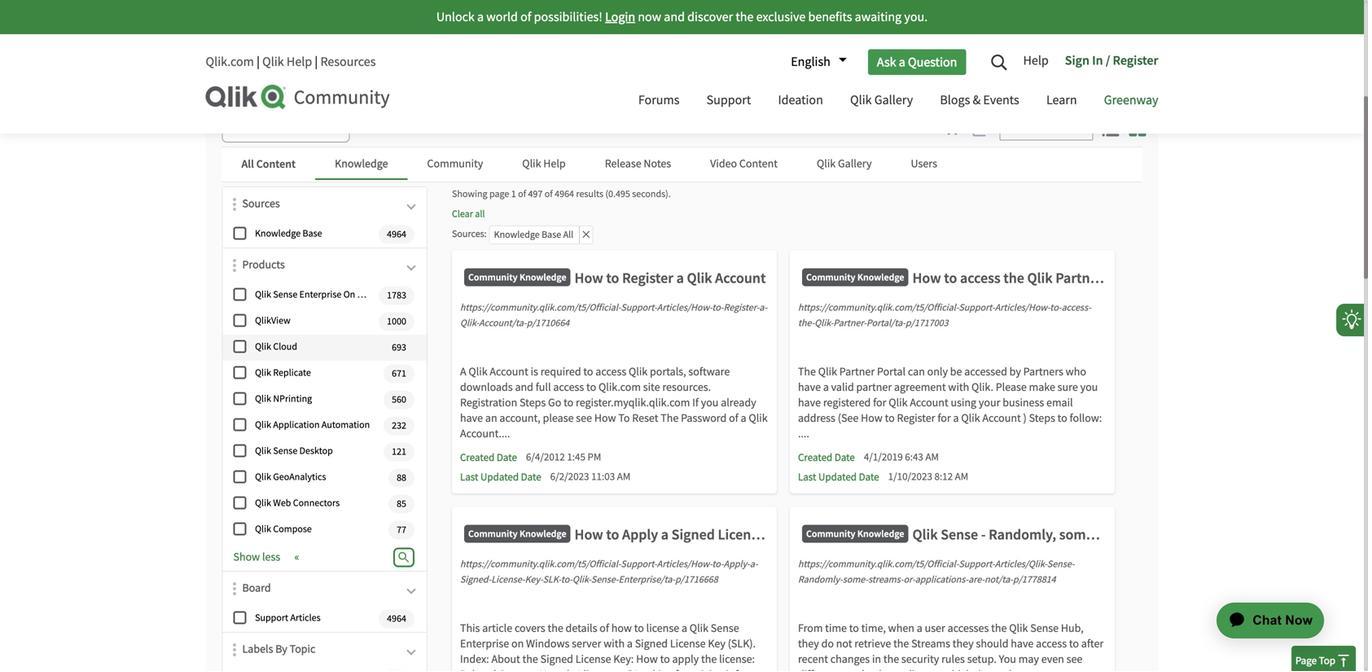 Task type: locate. For each thing, give the bounding box(es) containing it.
date
[[497, 451, 517, 464], [835, 451, 855, 464], [521, 471, 542, 484], [859, 471, 880, 484]]

1 size image from the left
[[1103, 119, 1120, 136]]

sources for sources :
[[452, 228, 485, 240]]

base for knowledge base all
[[542, 229, 562, 241]]

use
[[980, 23, 1000, 40]]

1 vertical spatial license
[[576, 652, 611, 667]]

even
[[1042, 652, 1065, 667]]

0 horizontal spatial partner
[[840, 365, 875, 379]]

do left i
[[564, 668, 576, 671]]

community up showing
[[427, 156, 483, 171]]

article
[[483, 621, 513, 636]]

1 vertical spatial do
[[564, 668, 576, 671]]

0 horizontal spatial all
[[242, 156, 254, 171]]

0 horizontal spatial content
[[256, 156, 296, 171]]

qlik inside qlik sense enterprise on windows 1783
[[255, 289, 271, 301]]

1 vertical spatial 4964
[[387, 228, 407, 241]]

community up partner-
[[807, 271, 856, 283]]

base down showing page 1 of 497 of 4964 results (0.495 seconds) . clear all
[[542, 229, 562, 241]]

qlik- inside https://community.qlik.com/t5/official-support-articles/how-to-register-a- qlik-account/ta-p/1710664
[[460, 317, 479, 330]]

size image
[[1103, 119, 1120, 136], [1130, 119, 1147, 136]]

1 vertical spatial with
[[604, 637, 625, 651]]

0 vertical spatial search
[[1110, 23, 1147, 40]]

0 horizontal spatial license
[[576, 652, 611, 667]]

you right if
[[701, 396, 719, 410]]

articles/how- inside https://community.qlik.com/t5/official-support-articles/how-to-apply-a- signed-license-key-slk-to-qlik-sense-enterprise/ta-p/1716668
[[657, 558, 713, 571]]

4/1/2019
[[864, 451, 903, 464]]

1 horizontal spatial community knowledge
[[807, 527, 905, 540]]

community up sign on the right top of page
[[1043, 23, 1107, 40]]

1 horizontal spatial help
[[544, 156, 566, 171]]

1 vertical spatial steps
[[1030, 411, 1056, 426]]

0 horizontal spatial enterprise
[[300, 289, 342, 301]]

support for support articles
[[255, 612, 288, 625]]

community down :
[[469, 271, 518, 283]]

sort filter image
[[233, 259, 236, 272], [233, 583, 236, 596]]

am for how to access the qlik partner portal?
[[956, 470, 969, 484]]

1 horizontal spatial with
[[949, 380, 970, 395]]

1 vertical spatial partner
[[840, 365, 875, 379]]

content inside video content 'button'
[[740, 156, 778, 171]]

a-
[[760, 301, 768, 314], [750, 558, 758, 571]]

date down 6/4/2012
[[521, 471, 542, 484]]

1 horizontal spatial the
[[798, 365, 816, 379]]

0 vertical spatial and
[[664, 9, 685, 25]]

you down who
[[1081, 380, 1099, 395]]

2 horizontal spatial am
[[956, 470, 969, 484]]

do inside "from time to time, when a user accesses the qlik sense hub, they do not retrieve the streams they should have access to after recent changes in the security rules setup. you may even see different results depending on which rim node you"
[[822, 637, 834, 651]]

sense inside "from time to time, when a user accesses the qlik sense hub, they do not retrieve the streams they should have access to after recent changes in the security rules setup. you may even see different results depending on which rim node you"
[[1031, 621, 1059, 636]]

required
[[541, 365, 581, 379]]

page top button
[[1292, 646, 1357, 671]]

1 horizontal spatial support
[[707, 92, 751, 108]]

a down already
[[741, 411, 747, 426]]

steps
[[520, 396, 546, 410], [1030, 411, 1056, 426]]

to- inside https://community.qlik.com/t5/official-support-articles/how-to-access- the-qlik-partner-portal/ta-p/1717003
[[1051, 301, 1062, 314]]

1 horizontal spatial |
[[315, 53, 318, 70]]

last for how to register a qlik account
[[460, 471, 479, 484]]

https://community.qlik.com/t5/official-
[[460, 301, 621, 314], [798, 301, 959, 314], [460, 558, 621, 571], [798, 558, 959, 571]]

base
[[303, 228, 322, 240], [542, 229, 562, 241]]

qlik image
[[206, 85, 287, 109]]

0 horizontal spatial base
[[303, 228, 322, 240]]

qlik- for how to access the qlik partner portal?
[[815, 317, 834, 330]]

results down changes
[[842, 668, 874, 671]]

key-
[[525, 574, 543, 586]]

1 vertical spatial gallery
[[838, 156, 872, 171]]

knowledge up portal/ta- at right top
[[858, 271, 905, 283]]

sort filter image left board
[[233, 583, 236, 596]]

community inside community knowledge how to register a qlik account
[[469, 271, 518, 283]]

updated down (see
[[819, 471, 857, 484]]

0 horizontal spatial signed
[[541, 652, 574, 667]]

1 last updated date from the left
[[460, 471, 542, 484]]

a up https://community.qlik.com/t5/official-support-articles/how-to-register-a- qlik-account/ta-p/1710664
[[677, 269, 684, 287]]

account up 'register-'
[[716, 269, 766, 287]]

0 horizontal spatial community knowledge
[[469, 527, 567, 540]]

0 vertical spatial support
[[707, 92, 751, 108]]

1 horizontal spatial you
[[1020, 668, 1038, 671]]

of down already
[[729, 411, 739, 426]]

how inside a qlik account is required to access qlik portals, software downloads and full access to qlik.com site resources. registration steps go to register.myqlik.qlik.com if you already have an account, please see how to reset the password of a qlik account....
[[595, 411, 616, 426]]

1 horizontal spatial updated
[[819, 471, 857, 484]]

how
[[612, 621, 632, 636]]

register right /
[[1113, 52, 1159, 68]]

sense inside this article covers the details of how to license a qlik sense enterprise on windows server with a signed license key (slk). index: about the signed license key: how to apply the license: related content how do i license....? looking for pricing info....
[[711, 621, 740, 636]]

steps inside a qlik account is required to access qlik portals, software downloads and full access to qlik.com site resources. registration steps go to register.myqlik.qlik.com if you already have an account, please see how to reset the password of a qlik account....
[[520, 396, 546, 410]]

last updated date down the account....
[[460, 471, 542, 484]]

access
[[961, 269, 1001, 287], [596, 365, 627, 379], [554, 380, 584, 395], [1037, 637, 1067, 651]]

enterprise up index: at the left bottom
[[460, 637, 509, 651]]

partner up access-
[[1056, 269, 1104, 287]]

support- inside https://community.qlik.com/t5/official-support-articles/how-to-access- the-qlik-partner-portal/ta-p/1717003
[[959, 301, 996, 314]]

6/2/2023 11:03 am
[[551, 470, 631, 484]]

1 horizontal spatial register
[[898, 411, 936, 426]]

0 vertical spatial gallery
[[875, 92, 914, 108]]

85
[[397, 498, 407, 510]]

2 horizontal spatial content
[[740, 156, 778, 171]]

different
[[798, 668, 839, 671]]

0 vertical spatial do
[[822, 637, 834, 651]]

have inside "from time to time, when a user accesses the qlik sense hub, they do not retrieve the streams they should have access to after recent changes in the security rules setup. you may even see different results depending on which rim node you"
[[1011, 637, 1034, 651]]

to down hub,
[[1070, 637, 1080, 651]]

blogs
[[941, 92, 971, 108]]

0 vertical spatial sense-
[[1048, 558, 1075, 571]]

see inside "from time to time, when a user accesses the qlik sense hub, they do not retrieve the streams they should have access to after recent changes in the security rules setup. you may even see different results depending on which rim node you"
[[1067, 652, 1083, 667]]

register inside the qlik partner portal can only be accessed by partners who have a valid partner agreement with qlik. please make sure you have registered for qlik account using your business email address (see how to register for a qlik account ) steps to follow: ....
[[898, 411, 936, 426]]

(0.495
[[606, 188, 631, 200]]

the-
[[798, 317, 815, 330]]

0 horizontal spatial qlik-
[[460, 317, 479, 330]]

1 created from the left
[[460, 451, 495, 464]]

qlik- inside https://community.qlik.com/t5/official-support-articles/how-to-access- the-qlik-partner-portal/ta-p/1717003
[[815, 317, 834, 330]]

to right go
[[564, 396, 574, 410]]

replicate
[[273, 367, 311, 379]]

which
[[944, 668, 973, 671]]

application
[[1187, 583, 1344, 658]]

|
[[257, 53, 260, 70], [315, 53, 318, 70]]

for down using
[[938, 411, 951, 426]]

partners
[[1024, 365, 1064, 379]]

6:43
[[905, 451, 924, 464]]

knowledge up products
[[255, 228, 301, 240]]

articles/how- inside https://community.qlik.com/t5/official-support-articles/how-to-access- the-qlik-partner-portal/ta-p/1717003
[[996, 301, 1051, 314]]

content down advanced
[[256, 156, 296, 171]]

and down 'is'
[[515, 380, 534, 395]]

to- down how to register a qlik account link at the top
[[713, 301, 724, 314]]

2 horizontal spatial on
[[929, 668, 942, 671]]

knowledge right :
[[494, 229, 540, 241]]

last
[[460, 471, 479, 484], [798, 471, 817, 484]]

am for how to register a qlik account
[[617, 470, 631, 484]]

qlik.com up register.myqlik.qlik.com
[[599, 380, 641, 395]]

see
[[576, 411, 592, 426], [1067, 652, 1083, 667]]

1 horizontal spatial content
[[499, 668, 537, 671]]

4964 inside showing page 1 of 497 of 4964 results (0.495 seconds) . clear all
[[555, 188, 574, 200]]

2 last from the left
[[798, 471, 817, 484]]

sign in / register link
[[1057, 46, 1159, 77]]

on up about
[[512, 637, 524, 651]]

account
[[716, 269, 766, 287], [490, 365, 529, 379], [910, 396, 949, 410], [983, 411, 1022, 426]]

how down "✕"
[[575, 269, 604, 287]]

1 last from the left
[[460, 471, 479, 484]]

1 vertical spatial sort filter image
[[233, 644, 236, 657]]

2 size image from the left
[[1130, 119, 1147, 136]]

community knowledge how to access the qlik partner portal?
[[807, 269, 1151, 287]]

by
[[1010, 365, 1022, 379]]

1 horizontal spatial created
[[798, 451, 833, 464]]

0 horizontal spatial windows
[[357, 289, 395, 301]]

have inside a qlik account is required to access qlik portals, software downloads and full access to qlik.com site resources. registration steps go to register.myqlik.qlik.com if you already have an account, please see how to reset the password of a qlik account....
[[460, 411, 483, 426]]

last updated date down 4/1/2019 at the bottom right of page
[[798, 471, 880, 484]]

possibilities!
[[534, 9, 603, 25]]

sense up qlikview at the top left of page
[[273, 289, 298, 301]]

do
[[822, 637, 834, 651], [564, 668, 576, 671]]

0 vertical spatial all
[[242, 156, 254, 171]]

security
[[902, 652, 940, 667]]

ideation button
[[766, 77, 836, 125]]

the inside the qlik partner portal can only be accessed by partners who have a valid partner agreement with qlik. please make sure you have registered for qlik account using your business email address (see how to register for a qlik account ) steps to follow: ....
[[798, 365, 816, 379]]

qlik gallery inside qlik gallery link
[[851, 92, 914, 108]]

https://community.qlik.com/t5/official- inside https://community.qlik.com/t5/official-support-articles/how-to-access- the-qlik-partner-portal/ta-p/1717003
[[798, 301, 959, 314]]

0 horizontal spatial with
[[604, 637, 625, 651]]

1 horizontal spatial see
[[1067, 652, 1083, 667]]

2 vertical spatial search
[[305, 119, 342, 136]]

for down partner
[[874, 396, 887, 410]]

topic
[[290, 642, 316, 657]]

on down products button
[[344, 289, 355, 301]]

steps down full
[[520, 396, 546, 410]]

pricing
[[691, 668, 724, 671]]

signed down 'server'
[[541, 652, 574, 667]]

articles/how- inside https://community.qlik.com/t5/official-support-articles/how-to-register-a- qlik-account/ta-p/1710664
[[657, 301, 713, 314]]

1 horizontal spatial last
[[798, 471, 817, 484]]

signed down 'license'
[[635, 637, 668, 651]]

articles/how- down how to register a qlik account link at the top
[[657, 301, 713, 314]]

signed
[[635, 637, 668, 651], [541, 652, 574, 667]]

help left resources link
[[287, 53, 312, 70]]

last updated date for how to register a qlik account
[[460, 471, 542, 484]]

qlik help link
[[263, 53, 312, 70]]

0 vertical spatial the
[[798, 365, 816, 379]]

(slk).
[[728, 637, 756, 651]]

partner-
[[834, 317, 867, 330]]

1 horizontal spatial they
[[953, 637, 974, 651]]

4964 for board
[[387, 613, 407, 625]]

menu bar
[[627, 77, 1171, 125]]

register up https://community.qlik.com/t5/official-support-articles/how-to-register-a- qlik-account/ta-p/1710664
[[623, 269, 674, 287]]

enterprise inside this article covers the details of how to license a qlik sense enterprise on windows server with a signed license key (slk). index: about the signed license key: how to apply the license: related content how do i license....? looking for pricing info....
[[460, 637, 509, 651]]

the up address
[[798, 365, 816, 379]]

last updated date
[[460, 471, 542, 484], [798, 471, 880, 484]]

0 vertical spatial see
[[576, 411, 592, 426]]

1 vertical spatial sort filter image
[[233, 583, 236, 596]]

a right ask
[[899, 54, 906, 70]]

0 vertical spatial with
[[949, 380, 970, 395]]

partner up 'valid'
[[840, 365, 875, 379]]

0 vertical spatial results
[[576, 188, 604, 200]]

support- inside https://community.qlik.com/t5/official-support-articles/qlik-sense- randomly-some-streams-or-applications-are-not/ta-p/1778814
[[959, 558, 996, 571]]

steps right )
[[1030, 411, 1056, 426]]

sort filter image left labels
[[233, 644, 236, 657]]

content for video content
[[740, 156, 778, 171]]

1 horizontal spatial base
[[542, 229, 562, 241]]

0 horizontal spatial steps
[[520, 396, 546, 410]]

base down sources button
[[303, 228, 322, 240]]

a qlik account is required to access qlik portals, software downloads and full access to qlik.com site resources. registration steps go to register.myqlik.qlik.com if you already have an account, please see how to reset the password of a qlik account....
[[460, 365, 768, 441]]

windows down 'covers'
[[526, 637, 570, 651]]

2 sort filter image from the top
[[233, 583, 236, 596]]

0 vertical spatial sort filter image
[[233, 198, 236, 211]]

to- up p/1716668 at the bottom of the page
[[713, 558, 724, 571]]

support articles
[[255, 612, 321, 625]]

1 community knowledge from the left
[[469, 527, 567, 540]]

sort filter image for labels by topic
[[233, 644, 236, 657]]

ask a question
[[877, 54, 958, 70]]

sort filter image for board
[[233, 583, 236, 596]]

pm
[[588, 451, 602, 464]]

community knowledge for covers
[[469, 527, 567, 540]]

qlik gallery down ask
[[851, 92, 914, 108]]

to- for partners
[[1051, 301, 1062, 314]]

created date
[[460, 451, 517, 464], [798, 451, 855, 464]]

knowledge inside community knowledge how to register a qlik account
[[520, 271, 567, 283]]

0 horizontal spatial last
[[460, 471, 479, 484]]

1 updated from the left
[[481, 471, 519, 484]]

2 sort filter image from the top
[[233, 644, 236, 657]]

sort filter image
[[233, 198, 236, 211], [233, 644, 236, 657]]

https://community.qlik.com/t5/official- inside https://community.qlik.com/t5/official-support-articles/how-to-apply-a- signed-license-key-slk-to-qlik-sense-enterprise/ta-p/1716668
[[460, 558, 621, 571]]

sign in / register
[[1066, 52, 1159, 68]]

access inside "from time to time, when a user accesses the qlik sense hub, they do not retrieve the streams they should have access to after recent changes in the security rules setup. you may even see different results depending on which rim node you"
[[1037, 637, 1067, 651]]

1 horizontal spatial enterprise
[[460, 637, 509, 651]]

2 horizontal spatial register
[[1113, 52, 1159, 68]]

1 vertical spatial all
[[564, 229, 574, 241]]

6/4/2012
[[526, 451, 565, 464]]

sort filter image down all content button
[[233, 198, 236, 211]]

0 horizontal spatial created
[[460, 451, 495, 464]]

for inside this article covers the details of how to license a qlik sense enterprise on windows server with a signed license key (slk). index: about the signed license key: how to apply the license: related content how do i license....? looking for pricing info....
[[676, 668, 689, 671]]

support- up are-
[[959, 558, 996, 571]]

1 horizontal spatial sense-
[[1048, 558, 1075, 571]]

https://community.qlik.com/t5/official- up key-
[[460, 558, 621, 571]]

partner inside the qlik partner portal can only be accessed by partners who have a valid partner agreement with qlik. please make sure you have registered for qlik account using your business email address (see how to register for a qlik account ) steps to follow: ....
[[840, 365, 875, 379]]

qlik.com up qlik image
[[206, 53, 254, 70]]

updated for how to register a qlik account
[[481, 471, 519, 484]]

of left how
[[600, 621, 609, 636]]

forums button
[[627, 77, 692, 125]]

0 vertical spatial 4964
[[555, 188, 574, 200]]

2 created date from the left
[[798, 451, 855, 464]]

of inside a qlik account is required to access qlik portals, software downloads and full access to qlik.com site resources. registration steps go to register.myqlik.qlik.com if you already have an account, please see how to reset the password of a qlik account....
[[729, 411, 739, 426]]

0 horizontal spatial and
[[515, 380, 534, 395]]

1 vertical spatial signed
[[541, 652, 574, 667]]

support-
[[621, 301, 657, 314], [959, 301, 996, 314], [621, 558, 657, 571], [959, 558, 996, 571]]

created date for how to access the qlik partner portal?
[[798, 451, 855, 464]]

resources.
[[663, 380, 711, 395]]

account down agreement
[[910, 396, 949, 410]]

windows inside this article covers the details of how to license a qlik sense enterprise on windows server with a signed license key (slk). index: about the signed license key: how to apply the license: related content how do i license....? looking for pricing info....
[[526, 637, 570, 651]]

560
[[392, 394, 407, 406]]

articles
[[290, 612, 321, 625]]

1 horizontal spatial license
[[670, 637, 706, 651]]

community inside 'link'
[[294, 85, 390, 110]]

11:03
[[592, 470, 615, 484]]

see inside a qlik account is required to access qlik portals, software downloads and full access to qlik.com site resources. registration steps go to register.myqlik.qlik.com if you already have an account, please see how to reset the password of a qlik account....
[[576, 411, 592, 426]]

1 horizontal spatial last updated date
[[798, 471, 880, 484]]

how left the "to" on the left of the page
[[595, 411, 616, 426]]

2 | from the left
[[315, 53, 318, 70]]

benefits
[[809, 9, 853, 25]]

register down agreement
[[898, 411, 936, 426]]

88
[[397, 472, 407, 484]]

content
[[256, 156, 296, 171], [740, 156, 778, 171], [499, 668, 537, 671]]

support- inside https://community.qlik.com/t5/official-support-articles/how-to-apply-a- signed-license-key-slk-to-qlik-sense-enterprise/ta-p/1716668
[[621, 558, 657, 571]]

support- down community knowledge how to register a qlik account
[[621, 301, 657, 314]]

articles/how- for the
[[996, 301, 1051, 314]]

knowledge up sources button
[[335, 156, 388, 171]]

the up pricing in the bottom of the page
[[702, 652, 717, 667]]

see right even
[[1067, 652, 1083, 667]]

1 horizontal spatial windows
[[526, 637, 570, 651]]

video content button
[[691, 147, 798, 180]]

qlik sense enterprise on windows 1783
[[255, 289, 407, 302]]

https://community.qlik.com/t5/official- up streams-
[[798, 558, 959, 571]]

last down ....
[[798, 471, 817, 484]]

how
[[575, 269, 604, 287], [913, 269, 942, 287], [595, 411, 616, 426], [861, 411, 883, 426], [636, 652, 658, 667], [540, 668, 561, 671]]

support- inside https://community.qlik.com/t5/official-support-articles/how-to-register-a- qlik-account/ta-p/1710664
[[621, 301, 657, 314]]

1 horizontal spatial created date
[[798, 451, 855, 464]]

and
[[664, 9, 685, 25], [515, 380, 534, 395]]

with inside this article covers the details of how to license a qlik sense enterprise on windows server with a signed license key (slk). index: about the signed license key: how to apply the license: related content how do i license....? looking for pricing info....
[[604, 637, 625, 651]]

sort filter image for sources
[[233, 198, 236, 211]]

https://community.qlik.com/t5/official- inside https://community.qlik.com/t5/official-support-articles/how-to-register-a- qlik-account/ta-p/1710664
[[460, 301, 621, 314]]

registration
[[460, 396, 518, 410]]

| right qlik.com link
[[257, 53, 260, 70]]

a- inside https://community.qlik.com/t5/official-support-articles/how-to-register-a- qlik-account/ta-p/1710664
[[760, 301, 768, 314]]

license up apply
[[670, 637, 706, 651]]

2 updated from the left
[[819, 471, 857, 484]]

0 horizontal spatial last updated date
[[460, 471, 542, 484]]

2 community knowledge from the left
[[807, 527, 905, 540]]

page top
[[1296, 654, 1336, 668]]

2 they from the left
[[953, 637, 974, 651]]

key:
[[614, 652, 634, 667]]

content inside all content button
[[256, 156, 296, 171]]

https://community.qlik.com/t5/official- for time,
[[798, 558, 959, 571]]

content for all content
[[256, 156, 296, 171]]

1 horizontal spatial qlik.com
[[599, 380, 641, 395]]

the right 'covers'
[[548, 621, 564, 636]]

qlik- up 'a'
[[460, 317, 479, 330]]

1 horizontal spatial size image
[[1130, 119, 1147, 136]]

sources down all content button
[[242, 196, 280, 211]]

the up https://community.qlik.com/t5/official-support-articles/how-to-access- the-qlik-partner-portal/ta-p/1717003
[[1004, 269, 1025, 287]]

1 vertical spatial see
[[1067, 652, 1083, 667]]

1 horizontal spatial gallery
[[875, 92, 914, 108]]

1 vertical spatial the
[[661, 411, 679, 426]]

1 vertical spatial enterprise
[[460, 637, 509, 651]]

1 vertical spatial on
[[512, 637, 524, 651]]

0 vertical spatial register
[[1113, 52, 1159, 68]]

articles/how- up p/1716668 at the bottom of the page
[[657, 558, 713, 571]]

1 horizontal spatial a-
[[760, 301, 768, 314]]

notes
[[644, 156, 672, 171]]

2 created from the left
[[798, 451, 833, 464]]

0 vertical spatial you
[[1081, 380, 1099, 395]]

0 vertical spatial sort filter image
[[233, 259, 236, 272]]

updated down the account....
[[481, 471, 519, 484]]

you inside the qlik partner portal can only be accessed by partners who have a valid partner agreement with qlik. please make sure you have registered for qlik account using your business email address (see how to register for a qlik account ) steps to follow: ....
[[1081, 380, 1099, 395]]

1 vertical spatial for
[[938, 411, 951, 426]]

gallery down qlik gallery link
[[838, 156, 872, 171]]

on
[[344, 289, 355, 301], [512, 637, 524, 651], [929, 668, 942, 671]]

gallery
[[875, 92, 914, 108], [838, 156, 872, 171]]

support for support
[[707, 92, 751, 108]]

only
[[928, 365, 948, 379]]

1 sort filter image from the top
[[233, 259, 236, 272]]

the up should
[[992, 621, 1007, 636]]

base for knowledge base
[[303, 228, 322, 240]]

0 horizontal spatial the
[[661, 411, 679, 426]]

to- for a
[[713, 558, 724, 571]]

all down advanced
[[242, 156, 254, 171]]

to- for software
[[713, 301, 724, 314]]

2 vertical spatial you
[[1020, 668, 1038, 671]]

0 horizontal spatial on
[[344, 289, 355, 301]]

community knowledge for to
[[807, 527, 905, 540]]

1 sort filter image from the top
[[233, 198, 236, 211]]

a left world
[[478, 9, 484, 25]]

0 vertical spatial windows
[[357, 289, 395, 301]]

a- inside https://community.qlik.com/t5/official-support-articles/how-to-apply-a- signed-license-key-slk-to-qlik-sense-enterprise/ta-p/1716668
[[750, 558, 758, 571]]

1 they from the left
[[798, 637, 820, 651]]

info....
[[727, 668, 756, 671]]

qlik compose
[[255, 523, 312, 536]]

password
[[681, 411, 727, 426]]

0 horizontal spatial qlik.com
[[206, 53, 254, 70]]

knowledge inside community knowledge how to access the qlik partner portal?
[[858, 271, 905, 283]]

clear all button
[[452, 207, 485, 222]]

hub,
[[1062, 621, 1084, 636]]

results inside "from time to time, when a user accesses the qlik sense hub, they do not retrieve the streams they should have access to after recent changes in the security rules setup. you may even see different results depending on which rim node you"
[[842, 668, 874, 671]]

support inside dropdown button
[[707, 92, 751, 108]]

0 horizontal spatial am
[[617, 470, 631, 484]]

to- inside https://community.qlik.com/t5/official-support-articles/how-to-register-a- qlik-account/ta-p/1710664
[[713, 301, 724, 314]]

a left user
[[917, 621, 923, 636]]

1 vertical spatial results
[[842, 668, 874, 671]]

to- down the how to access the qlik partner portal? link
[[1051, 301, 1062, 314]]

or-
[[904, 574, 916, 586]]

enterprise
[[300, 289, 342, 301], [460, 637, 509, 651]]

1 vertical spatial support
[[255, 612, 288, 625]]

details
[[566, 621, 598, 636]]

gallery down ask
[[875, 92, 914, 108]]

sort filter image for products
[[233, 259, 236, 272]]

related
[[460, 668, 497, 671]]

help link
[[1024, 46, 1057, 77]]

0 horizontal spatial support
[[255, 612, 288, 625]]

)
[[1024, 411, 1027, 426]]

2 last updated date from the left
[[798, 471, 880, 484]]

https://community.qlik.com/t5/official- inside https://community.qlik.com/t5/official-support-articles/qlik-sense- randomly-some-streams-or-applications-are-not/ta-p/1778814
[[798, 558, 959, 571]]

1 created date from the left
[[460, 451, 517, 464]]

with inside the qlik partner portal can only be accessed by partners who have a valid partner agreement with qlik. please make sure you have registered for qlik account using your business email address (see how to register for a qlik account ) steps to follow: ....
[[949, 380, 970, 395]]

sources inside button
[[242, 196, 280, 211]]

community knowledge up license-
[[469, 527, 567, 540]]

qlik- for how to register a qlik account
[[460, 317, 479, 330]]

qlik.com
[[206, 53, 254, 70], [599, 380, 641, 395]]

you inside a qlik account is required to access qlik portals, software downloads and full access to qlik.com site resources. registration steps go to register.myqlik.qlik.com if you already have an account, please see how to reset the password of a qlik account....
[[701, 396, 719, 410]]

qlik- right slk-
[[573, 574, 591, 586]]

on down 'security'
[[929, 668, 942, 671]]

make
[[1030, 380, 1056, 395]]

0 horizontal spatial a-
[[750, 558, 758, 571]]

some-
[[843, 574, 869, 586]]

0 vertical spatial partner
[[1056, 269, 1104, 287]]

0 vertical spatial enterprise
[[300, 289, 342, 301]]

2 vertical spatial for
[[676, 668, 689, 671]]

the inside a qlik account is required to access qlik portals, software downloads and full access to qlik.com site resources. registration steps go to register.myqlik.qlik.com if you already have an account, please see how to reset the password of a qlik account....
[[661, 411, 679, 426]]

4964 for sources
[[387, 228, 407, 241]]

to- right key-
[[561, 574, 573, 586]]



Task type: describe. For each thing, give the bounding box(es) containing it.
business
[[1003, 396, 1045, 410]]

1 vertical spatial qlik gallery
[[817, 156, 872, 171]]

a up 'key:' at left
[[627, 637, 633, 651]]

support- for accesses
[[959, 558, 996, 571]]

/
[[1106, 52, 1111, 68]]

of right 1
[[518, 188, 526, 200]]

results inside showing page 1 of 497 of 4964 results (0.495 seconds) . clear all
[[576, 188, 604, 200]]

all content button
[[222, 147, 315, 182]]

updated for how to access the qlik partner portal?
[[819, 471, 857, 484]]

who
[[1066, 365, 1087, 379]]

use classic community search link
[[980, 23, 1147, 40]]

to down email
[[1058, 411, 1068, 426]]

time,
[[862, 621, 886, 636]]

do inside this article covers the details of how to license a qlik sense enterprise on windows server with a signed license key (slk). index: about the signed license key: how to apply the license: related content how do i license....? looking for pricing info....
[[564, 668, 576, 671]]

setup.
[[968, 652, 997, 667]]

.
[[669, 188, 671, 200]]

0 horizontal spatial help
[[287, 53, 312, 70]]

created date for how to register a qlik account
[[460, 451, 517, 464]]

1 horizontal spatial am
[[926, 451, 939, 464]]

....
[[798, 427, 810, 441]]

knowledge inside knowledge button
[[335, 156, 388, 171]]

the right discover
[[736, 9, 754, 25]]

english button
[[783, 48, 847, 76]]

use classic community search
[[980, 23, 1147, 40]]

automation
[[322, 419, 370, 432]]

qlik inside button
[[523, 156, 541, 171]]

qlik inside "from time to time, when a user accesses the qlik sense hub, they do not retrieve the streams they should have access to after recent changes in the security rules setup. you may even see different results depending on which rim node you"
[[1010, 621, 1029, 636]]

support- for accessed
[[959, 301, 996, 314]]

nprinting
[[273, 393, 312, 406]]

full
[[536, 380, 551, 395]]

sense- inside https://community.qlik.com/t5/official-support-articles/qlik-sense- randomly-some-streams-or-applications-are-not/ta-p/1778814
[[1048, 558, 1075, 571]]

qlik nprinting
[[255, 393, 312, 406]]

how to register a qlik account link
[[575, 269, 766, 295]]

i
[[578, 668, 581, 671]]

232
[[392, 420, 407, 432]]

follow:
[[1070, 411, 1103, 426]]

support- for qlik
[[621, 301, 657, 314]]

community inside community knowledge how to access the qlik partner portal?
[[807, 271, 856, 283]]

are-
[[969, 574, 985, 586]]

to right required at the bottom left
[[584, 365, 594, 379]]

on inside qlik sense enterprise on windows 1783
[[344, 289, 355, 301]]

to
[[619, 411, 630, 426]]

1 horizontal spatial signed
[[635, 637, 668, 651]]

and inside a qlik account is required to access qlik portals, software downloads and full access to qlik.com site resources. registration steps go to register.myqlik.qlik.com if you already have an account, please see how to reset the password of a qlik account....
[[515, 380, 534, 395]]

on inside this article covers the details of how to license a qlik sense enterprise on windows server with a signed license key (slk). index: about the signed license key: how to apply the license: related content how do i license....? looking for pricing info....
[[512, 637, 524, 651]]

date down the account....
[[497, 451, 517, 464]]

qlik.com inside a qlik account is required to access qlik portals, software downloads and full access to qlik.com site resources. registration steps go to register.myqlik.qlik.com if you already have an account, please see how to reset the password of a qlik account....
[[599, 380, 641, 395]]

from
[[798, 621, 823, 636]]

articles/how- for a
[[657, 301, 713, 314]]

connectors
[[293, 497, 340, 510]]

1 horizontal spatial and
[[664, 9, 685, 25]]

to up https://community.qlik.com/t5/official-support-articles/how-to-access- the-qlik-partner-portal/ta-p/1717003
[[945, 269, 958, 287]]

portal
[[878, 365, 906, 379]]

to right how
[[635, 621, 644, 636]]

covers
[[515, 621, 546, 636]]

a inside a qlik account is required to access qlik portals, software downloads and full access to qlik.com site resources. registration steps go to register.myqlik.qlik.com if you already have an account, please see how to reset the password of a qlik account....
[[741, 411, 747, 426]]

qlik inside this article covers the details of how to license a qlik sense enterprise on windows server with a signed license key (slk). index: about the signed license key: how to apply the license: related content how do i license....? looking for pricing info....
[[690, 621, 709, 636]]

to down partner
[[885, 411, 895, 426]]

products
[[242, 257, 285, 272]]

«
[[295, 550, 299, 565]]

121
[[392, 446, 407, 458]]

show less
[[233, 550, 280, 565]]

if
[[693, 396, 699, 410]]

index:
[[460, 652, 489, 667]]

board
[[242, 581, 271, 596]]

sense- inside https://community.qlik.com/t5/official-support-articles/how-to-apply-a- signed-license-key-slk-to-qlik-sense-enterprise/ta-p/1716668
[[591, 574, 619, 586]]

portal/ta-
[[867, 317, 906, 330]]

https://community.qlik.com/t5/official- for portal
[[798, 301, 959, 314]]

how up the looking
[[636, 652, 658, 667]]

community up randomly-
[[807, 527, 856, 540]]

agreement
[[895, 380, 947, 395]]

p/1717003
[[906, 317, 949, 330]]

access up register.myqlik.qlik.com
[[596, 365, 627, 379]]

https://community.qlik.com/t5/official- for the
[[460, 558, 621, 571]]

content inside this article covers the details of how to license a qlik sense enterprise on windows server with a signed license key (slk). index: about the signed license key: how to apply the license: related content how do i license....? looking for pricing info....
[[499, 668, 537, 671]]

access-
[[1062, 301, 1092, 314]]

clear
[[452, 208, 473, 220]]

a- for a qlik account is required to access qlik portals, software downloads and full access to qlik.com site resources. registration steps go to register.myqlik.qlik.com if you already have an account, please see how to reset the password of a qlik account....
[[760, 301, 768, 314]]

to up the looking
[[660, 652, 670, 667]]

you inside "from time to time, when a user accesses the qlik sense hub, they do not retrieve the streams they should have access to after recent changes in the security rules setup. you may even see different results depending on which rim node you"
[[1020, 668, 1038, 671]]

:
[[485, 228, 487, 240]]

created for how to access the qlik partner portal?
[[798, 451, 833, 464]]

0 horizontal spatial register
[[623, 269, 674, 287]]

last updated date for how to access the qlik partner portal?
[[798, 471, 880, 484]]

a down using
[[954, 411, 960, 426]]

2 horizontal spatial for
[[938, 411, 951, 426]]

this
[[460, 621, 480, 636]]

video
[[711, 156, 738, 171]]

menu bar containing forums
[[627, 77, 1171, 125]]

unlock a world of possibilities! login now and discover the exclusive benefits awaiting you.
[[437, 9, 928, 25]]

streams-
[[869, 574, 904, 586]]

advanced search
[[249, 119, 342, 136]]

downloads
[[460, 380, 513, 395]]

all inside button
[[242, 156, 254, 171]]

account,
[[500, 411, 541, 426]]

created for how to register a qlik account
[[460, 451, 495, 464]]

0 vertical spatial qlik.com
[[206, 53, 254, 70]]

go
[[548, 396, 562, 410]]

1 horizontal spatial for
[[874, 396, 887, 410]]

qlik help
[[523, 156, 566, 171]]

greenway link
[[1092, 77, 1171, 125]]

0 vertical spatial license
[[670, 637, 706, 651]]

may
[[1019, 652, 1040, 667]]

knowledge up slk-
[[520, 527, 567, 540]]

of right world
[[521, 9, 532, 25]]

date down 4/1/2019 at the bottom right of page
[[859, 471, 880, 484]]

with for how
[[604, 637, 625, 651]]

you
[[999, 652, 1017, 667]]

knowledge up streams-
[[858, 527, 905, 540]]

sources for sources
[[242, 196, 280, 211]]

how to access the qlik partner portal? link
[[913, 269, 1151, 295]]

node
[[994, 668, 1018, 671]]

resources link
[[321, 53, 376, 70]]

the right about
[[523, 652, 538, 667]]

693
[[392, 341, 407, 354]]

qlik inside menu bar
[[851, 92, 872, 108]]

account....
[[460, 427, 510, 441]]

register inside sign in / register "link"
[[1113, 52, 1159, 68]]

https://community.qlik.com/t5/official-support-articles/how-to-access- the-qlik-partner-portal/ta-p/1717003
[[798, 301, 1092, 330]]

geoanalytics
[[273, 471, 326, 484]]

how inside the qlik partner portal can only be accessed by partners who have a valid partner agreement with qlik. please make sure you have registered for qlik account using your business email address (see how to register for a qlik account ) steps to follow: ....
[[861, 411, 883, 426]]

license:
[[720, 652, 755, 667]]

community up license-
[[469, 527, 518, 540]]

changes
[[831, 652, 870, 667]]

search inside button
[[305, 119, 342, 136]]

key
[[708, 637, 726, 651]]

a- for this article covers the details of how to license a qlik sense enterprise on windows server with a signed license key (slk). index: about the signed license key: how to apply the license: related content how do i license....? looking for pricing info....
[[750, 558, 758, 571]]

license
[[647, 621, 680, 636]]

to right the time
[[850, 621, 860, 636]]

show
[[233, 550, 260, 565]]

the up depending
[[884, 652, 900, 667]]

qlik- inside https://community.qlik.com/t5/official-support-articles/how-to-apply-a- signed-license-key-slk-to-qlik-sense-enterprise/ta-p/1716668
[[573, 574, 591, 586]]

recent
[[798, 652, 829, 667]]

in
[[873, 652, 882, 667]]

community inside "button"
[[427, 156, 483, 171]]

https://community.qlik.com/t5/official- for is
[[460, 301, 621, 314]]

with for be
[[949, 380, 970, 395]]

steps inside the qlik partner portal can only be accessed by partners who have a valid partner agreement with qlik. please make sure you have registered for qlik account using your business email address (see how to register for a qlik account ) steps to follow: ....
[[1030, 411, 1056, 426]]

web
[[273, 497, 291, 510]]

account down "your"
[[983, 411, 1022, 426]]

valid
[[832, 380, 855, 395]]

date left 4/1/2019 at the bottom right of page
[[835, 451, 855, 464]]

be
[[951, 365, 963, 379]]

sign
[[1066, 52, 1090, 68]]

sense inside qlik sense enterprise on windows 1783
[[273, 289, 298, 301]]

support- for to
[[621, 558, 657, 571]]

1:45
[[567, 451, 586, 464]]

showing page 1 of 497 of 4964 results (0.495 seconds) . clear all
[[452, 188, 671, 220]]

a left 'valid'
[[824, 380, 829, 395]]

of right 497
[[545, 188, 553, 200]]

help inside button
[[544, 156, 566, 171]]

2 horizontal spatial help
[[1024, 52, 1049, 69]]

in
[[1093, 52, 1104, 68]]

top
[[1320, 654, 1336, 668]]

you.
[[905, 9, 928, 25]]

the down when
[[894, 637, 910, 651]]

sense up qlik geoanalytics
[[273, 445, 298, 458]]

labels by topic button
[[242, 641, 419, 666]]

1 | from the left
[[257, 53, 260, 70]]

access up https://community.qlik.com/t5/official-support-articles/how-to-access- the-qlik-partner-portal/ta-p/1717003
[[961, 269, 1001, 287]]

1 horizontal spatial partner
[[1056, 269, 1104, 287]]

last for how to access the qlik partner portal?
[[798, 471, 817, 484]]

windows inside qlik sense enterprise on windows 1783
[[357, 289, 395, 301]]

learn
[[1047, 92, 1078, 108]]

1 vertical spatial search
[[1090, 54, 1127, 70]]

&
[[973, 92, 981, 108]]

software
[[689, 365, 730, 379]]

https://community.qlik.com/t5/official-support-articles/how-to-register-a- qlik-account/ta-p/1710664
[[460, 301, 768, 330]]

by
[[276, 642, 287, 657]]

to up register.myqlik.qlik.com
[[587, 380, 597, 395]]

please
[[996, 380, 1027, 395]]

1 horizontal spatial all
[[564, 229, 574, 241]]

is
[[531, 365, 539, 379]]

enterprise inside qlik sense enterprise on windows 1783
[[300, 289, 342, 301]]

77
[[397, 524, 407, 536]]

access down required at the bottom left
[[554, 380, 584, 395]]

to up https://community.qlik.com/t5/official-support-articles/how-to-register-a- qlik-account/ta-p/1710664
[[606, 269, 620, 287]]

0 horizontal spatial gallery
[[838, 156, 872, 171]]

gallery inside qlik gallery link
[[875, 92, 914, 108]]

events
[[984, 92, 1020, 108]]

of inside this article covers the details of how to license a qlik sense enterprise on windows server with a signed license key (slk). index: about the signed license key: how to apply the license: related content how do i license....? looking for pricing info....
[[600, 621, 609, 636]]

all content
[[242, 156, 296, 171]]

community knowledge how to register a qlik account
[[469, 269, 766, 287]]

how up https://community.qlik.com/t5/official-support-articles/how-to-access- the-qlik-partner-portal/ta-p/1717003
[[913, 269, 942, 287]]

a right 'license'
[[682, 621, 688, 636]]

license-
[[492, 574, 525, 586]]

qlik web connectors
[[255, 497, 340, 510]]

6/4/2012 1:45 pm
[[526, 451, 602, 464]]

how left i
[[540, 668, 561, 671]]

on inside "from time to time, when a user accesses the qlik sense hub, they do not retrieve the streams they should have access to after recent changes in the security rules setup. you may even see different results depending on which rim node you"
[[929, 668, 942, 671]]

a inside "from time to time, when a user accesses the qlik sense hub, they do not retrieve the streams they should have access to after recent changes in the security rules setup. you may even see different results depending on which rim node you"
[[917, 621, 923, 636]]

register-
[[724, 301, 760, 314]]

account inside a qlik account is required to access qlik portals, software downloads and full access to qlik.com site resources. registration steps go to register.myqlik.qlik.com if you already have an account, please see how to reset the password of a qlik account....
[[490, 365, 529, 379]]



Task type: vqa. For each thing, say whether or not it's contained in the screenshot.


